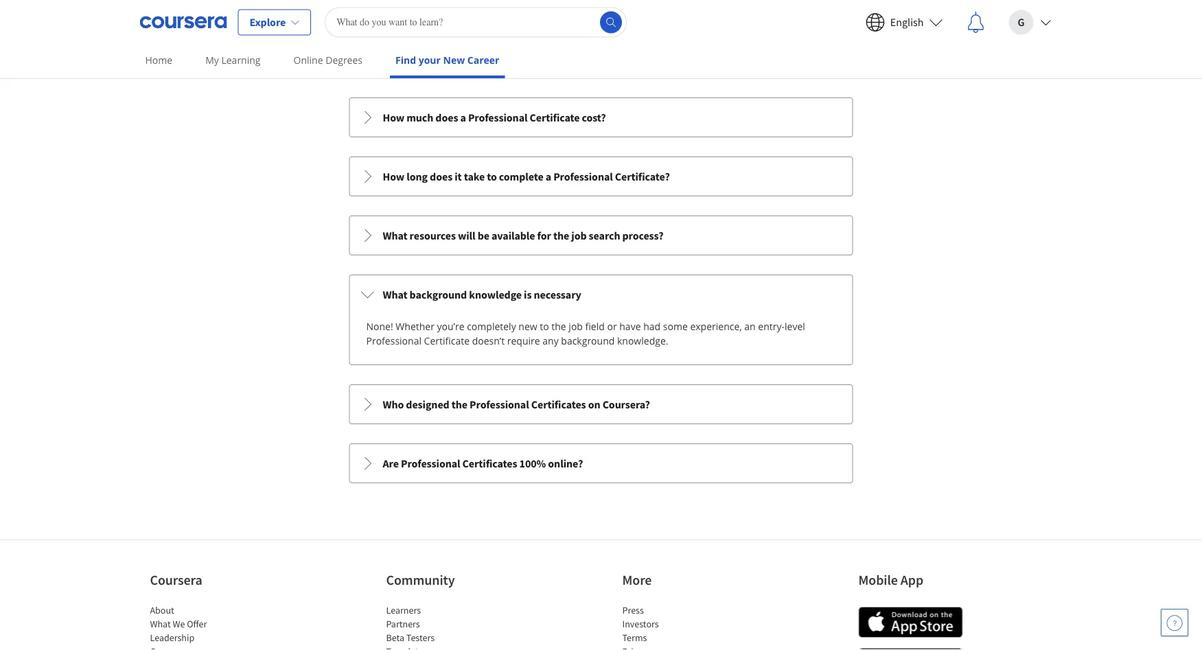 Task type: vqa. For each thing, say whether or not it's contained in the screenshot.


Task type: describe. For each thing, give the bounding box(es) containing it.
find
[[396, 54, 416, 67]]

doesn't
[[472, 334, 505, 348]]

explore
[[250, 15, 286, 29]]

list for coursera
[[150, 604, 267, 651]]

available
[[492, 229, 535, 242]]

degrees
[[326, 54, 363, 67]]

professional up are professional certificates 100% online?
[[470, 398, 529, 411]]

certificate inside dropdown button
[[530, 111, 580, 124]]

what for what background knowledge is necessary
[[383, 288, 408, 302]]

download on the app store image
[[859, 607, 963, 638]]

an
[[745, 320, 756, 333]]

my
[[206, 54, 219, 67]]

much
[[407, 111, 434, 124]]

how for how much does a professional certificate cost?
[[383, 111, 405, 124]]

are professional certificates 100% online? button
[[350, 444, 853, 483]]

0 vertical spatial a
[[461, 111, 466, 124]]

how for how long does it take to complete a professional certificate?
[[383, 170, 405, 183]]

learners partners beta testers
[[386, 604, 435, 644]]

the inside 'who designed the professional certificates on coursera?' dropdown button
[[452, 398, 468, 411]]

frequently asked questions
[[487, 50, 716, 74]]

list for more
[[623, 604, 740, 651]]

knowledge.
[[618, 334, 669, 348]]

on
[[589, 398, 601, 411]]

1 vertical spatial certificates
[[463, 457, 518, 471]]

are professional certificates 100% online?
[[383, 457, 583, 471]]

frequently
[[487, 50, 576, 74]]

how long does it take to complete a professional certificate?
[[383, 170, 670, 183]]

to for take
[[487, 170, 497, 183]]

it
[[455, 170, 462, 183]]

your
[[419, 54, 441, 67]]

how much does a professional certificate cost? button
[[350, 98, 853, 137]]

you're
[[437, 320, 465, 333]]

cost?
[[582, 111, 606, 124]]

partners
[[386, 618, 420, 631]]

what resources will be available for the job search process? button
[[350, 216, 853, 255]]

or
[[608, 320, 617, 333]]

testers
[[407, 632, 435, 644]]

leadership link
[[150, 632, 195, 644]]

is
[[524, 288, 532, 302]]

coursera?
[[603, 398, 650, 411]]

What do you want to learn? text field
[[325, 7, 627, 37]]

certificate inside none! whether you're completely new to the job field or have had some experience, an entry-level professional certificate doesn't require any background knowledge.
[[424, 334, 470, 348]]

whether
[[396, 320, 435, 333]]

who designed the professional certificates on coursera? button
[[350, 385, 853, 424]]

coursera
[[150, 572, 202, 589]]

partners link
[[386, 618, 420, 631]]

find your new career
[[396, 54, 500, 67]]

none!
[[366, 320, 393, 333]]

english
[[891, 15, 924, 29]]

have
[[620, 320, 641, 333]]

level
[[785, 320, 806, 333]]

none! whether you're completely new to the job field or have had some experience, an entry-level professional certificate doesn't require any background knowledge.
[[366, 320, 806, 348]]

who
[[383, 398, 404, 411]]

about link
[[150, 604, 174, 617]]

the for for
[[554, 229, 570, 242]]

take
[[464, 170, 485, 183]]

what background knowledge is necessary button
[[350, 275, 853, 314]]

mobile app
[[859, 572, 924, 589]]

terms
[[623, 632, 647, 644]]

what inside about what we offer leadership
[[150, 618, 171, 631]]

what resources will be available for the job search process?
[[383, 229, 664, 242]]

list item for coursera
[[150, 645, 267, 651]]

learners
[[386, 604, 421, 617]]

new
[[519, 320, 538, 333]]

for
[[538, 229, 552, 242]]

professional left certificate?
[[554, 170, 613, 183]]

certificate?
[[615, 170, 670, 183]]

get it on google play image
[[859, 648, 963, 651]]

about what we offer leadership
[[150, 604, 207, 644]]

english button
[[855, 0, 955, 44]]

0 vertical spatial certificates
[[532, 398, 586, 411]]

completely
[[467, 320, 516, 333]]

beta testers link
[[386, 632, 435, 644]]

my learning
[[206, 54, 261, 67]]

background inside dropdown button
[[410, 288, 467, 302]]

press investors terms
[[623, 604, 659, 644]]

list for community
[[386, 604, 503, 651]]

online
[[294, 54, 323, 67]]

process?
[[623, 229, 664, 242]]

are
[[383, 457, 399, 471]]

does for it
[[430, 170, 453, 183]]



Task type: locate. For each thing, give the bounding box(es) containing it.
the up any
[[552, 320, 567, 333]]

the right for
[[554, 229, 570, 242]]

list containing about
[[150, 604, 267, 651]]

investors link
[[623, 618, 659, 631]]

0 vertical spatial to
[[487, 170, 497, 183]]

list item for more
[[623, 645, 740, 651]]

1 vertical spatial certificate
[[424, 334, 470, 348]]

a right complete
[[546, 170, 552, 183]]

how
[[383, 111, 405, 124], [383, 170, 405, 183]]

terms link
[[623, 632, 647, 644]]

2 horizontal spatial list item
[[623, 645, 740, 651]]

1 horizontal spatial background
[[561, 334, 615, 348]]

any
[[543, 334, 559, 348]]

certificate down you're on the left of page
[[424, 334, 470, 348]]

1 horizontal spatial list item
[[386, 645, 503, 651]]

what down about link
[[150, 618, 171, 631]]

professional right are
[[401, 457, 461, 471]]

press
[[623, 604, 644, 617]]

a right much at the top left
[[461, 111, 466, 124]]

some
[[663, 320, 688, 333]]

2 list from the left
[[386, 604, 503, 651]]

1 vertical spatial how
[[383, 170, 405, 183]]

home link
[[140, 45, 178, 76]]

to inside dropdown button
[[487, 170, 497, 183]]

who designed the professional certificates on coursera?
[[383, 398, 650, 411]]

job inside dropdown button
[[572, 229, 587, 242]]

search
[[589, 229, 621, 242]]

complete
[[499, 170, 544, 183]]

career
[[468, 54, 500, 67]]

3 list item from the left
[[623, 645, 740, 651]]

list
[[150, 604, 267, 651], [386, 604, 503, 651], [623, 604, 740, 651]]

2 how from the top
[[383, 170, 405, 183]]

professional down career
[[468, 111, 528, 124]]

a
[[461, 111, 466, 124], [546, 170, 552, 183]]

1 how from the top
[[383, 111, 405, 124]]

professional
[[468, 111, 528, 124], [554, 170, 613, 183], [366, 334, 422, 348], [470, 398, 529, 411], [401, 457, 461, 471]]

questions
[[633, 50, 716, 74]]

online degrees link
[[288, 45, 368, 76]]

2 list item from the left
[[386, 645, 503, 651]]

how left 'long'
[[383, 170, 405, 183]]

list containing press
[[623, 604, 740, 651]]

more
[[623, 572, 652, 589]]

1 vertical spatial a
[[546, 170, 552, 183]]

experience,
[[691, 320, 742, 333]]

0 vertical spatial does
[[436, 111, 458, 124]]

1 vertical spatial what
[[383, 288, 408, 302]]

list item for community
[[386, 645, 503, 651]]

certificates left on
[[532, 398, 586, 411]]

0 horizontal spatial list
[[150, 604, 267, 651]]

about
[[150, 604, 174, 617]]

require
[[508, 334, 540, 348]]

help center image
[[1167, 615, 1184, 631]]

1 list item from the left
[[150, 645, 267, 651]]

professional down none!
[[366, 334, 422, 348]]

to right the take
[[487, 170, 497, 183]]

1 vertical spatial to
[[540, 320, 549, 333]]

job
[[572, 229, 587, 242], [569, 320, 583, 333]]

learning
[[222, 54, 261, 67]]

0 vertical spatial job
[[572, 229, 587, 242]]

g
[[1018, 15, 1025, 29]]

community
[[386, 572, 455, 589]]

background up you're on the left of page
[[410, 288, 467, 302]]

2 vertical spatial what
[[150, 618, 171, 631]]

how long does it take to complete a professional certificate? button
[[350, 157, 853, 196]]

to inside none! whether you're completely new to the job field or have had some experience, an entry-level professional certificate doesn't require any background knowledge.
[[540, 320, 549, 333]]

list item down the offer
[[150, 645, 267, 651]]

certificates
[[532, 398, 586, 411], [463, 457, 518, 471]]

the inside none! whether you're completely new to the job field or have had some experience, an entry-level professional certificate doesn't require any background knowledge.
[[552, 320, 567, 333]]

my learning link
[[200, 45, 266, 76]]

1 list from the left
[[150, 604, 267, 651]]

0 horizontal spatial background
[[410, 288, 467, 302]]

investors
[[623, 618, 659, 631]]

the inside what resources will be available for the job search process? dropdown button
[[554, 229, 570, 242]]

explore button
[[238, 9, 311, 35]]

to for new
[[540, 320, 549, 333]]

entry-
[[759, 320, 785, 333]]

0 horizontal spatial a
[[461, 111, 466, 124]]

job inside none! whether you're completely new to the job field or have had some experience, an entry-level professional certificate doesn't require any background knowledge.
[[569, 320, 583, 333]]

3 list from the left
[[623, 604, 740, 651]]

certificates left 100%
[[463, 457, 518, 471]]

be
[[478, 229, 490, 242]]

the for to
[[552, 320, 567, 333]]

necessary
[[534, 288, 582, 302]]

background
[[410, 288, 467, 302], [561, 334, 615, 348]]

0 vertical spatial the
[[554, 229, 570, 242]]

None search field
[[325, 7, 627, 37]]

professional inside none! whether you're completely new to the job field or have had some experience, an entry-level professional certificate doesn't require any background knowledge.
[[366, 334, 422, 348]]

mobile
[[859, 572, 898, 589]]

long
[[407, 170, 428, 183]]

home
[[145, 54, 173, 67]]

asked
[[580, 50, 629, 74]]

beta
[[386, 632, 405, 644]]

1 horizontal spatial to
[[540, 320, 549, 333]]

0 horizontal spatial certificate
[[424, 334, 470, 348]]

how left much at the top left
[[383, 111, 405, 124]]

how much does a professional certificate cost?
[[383, 111, 606, 124]]

certificate
[[530, 111, 580, 124], [424, 334, 470, 348]]

had
[[644, 320, 661, 333]]

2 vertical spatial the
[[452, 398, 468, 411]]

what for what resources will be available for the job search process?
[[383, 229, 408, 242]]

offer
[[187, 618, 207, 631]]

online?
[[548, 457, 583, 471]]

learners link
[[386, 604, 421, 617]]

1 horizontal spatial certificates
[[532, 398, 586, 411]]

what background knowledge is necessary
[[383, 288, 582, 302]]

0 vertical spatial background
[[410, 288, 467, 302]]

0 horizontal spatial certificates
[[463, 457, 518, 471]]

the
[[554, 229, 570, 242], [552, 320, 567, 333], [452, 398, 468, 411]]

job left search
[[572, 229, 587, 242]]

does left it
[[430, 170, 453, 183]]

1 vertical spatial background
[[561, 334, 615, 348]]

the right designed
[[452, 398, 468, 411]]

0 vertical spatial how
[[383, 111, 405, 124]]

we
[[173, 618, 185, 631]]

list item down press investors terms
[[623, 645, 740, 651]]

knowledge
[[469, 288, 522, 302]]

certificate left cost?
[[530, 111, 580, 124]]

1 vertical spatial job
[[569, 320, 583, 333]]

0 horizontal spatial to
[[487, 170, 497, 183]]

list item
[[150, 645, 267, 651], [386, 645, 503, 651], [623, 645, 740, 651]]

what up none!
[[383, 288, 408, 302]]

1 vertical spatial does
[[430, 170, 453, 183]]

1 vertical spatial the
[[552, 320, 567, 333]]

does right much at the top left
[[436, 111, 458, 124]]

0 vertical spatial certificate
[[530, 111, 580, 124]]

resources
[[410, 229, 456, 242]]

coursera image
[[140, 11, 227, 33]]

g button
[[998, 0, 1063, 44]]

1 horizontal spatial certificate
[[530, 111, 580, 124]]

does for a
[[436, 111, 458, 124]]

does
[[436, 111, 458, 124], [430, 170, 453, 183]]

find your new career link
[[390, 45, 505, 78]]

designed
[[406, 398, 450, 411]]

what we offer link
[[150, 618, 207, 631]]

will
[[458, 229, 476, 242]]

what left resources
[[383, 229, 408, 242]]

background down field
[[561, 334, 615, 348]]

0 horizontal spatial list item
[[150, 645, 267, 651]]

100%
[[520, 457, 546, 471]]

job for field
[[569, 320, 583, 333]]

list item down testers
[[386, 645, 503, 651]]

press link
[[623, 604, 644, 617]]

field
[[586, 320, 605, 333]]

2 horizontal spatial list
[[623, 604, 740, 651]]

background inside none! whether you're completely new to the job field or have had some experience, an entry-level professional certificate doesn't require any background knowledge.
[[561, 334, 615, 348]]

job for search
[[572, 229, 587, 242]]

to
[[487, 170, 497, 183], [540, 320, 549, 333]]

1 horizontal spatial a
[[546, 170, 552, 183]]

app
[[901, 572, 924, 589]]

online degrees
[[294, 54, 363, 67]]

1 horizontal spatial list
[[386, 604, 503, 651]]

0 vertical spatial what
[[383, 229, 408, 242]]

leadership
[[150, 632, 195, 644]]

list containing learners
[[386, 604, 503, 651]]

job left field
[[569, 320, 583, 333]]

to up any
[[540, 320, 549, 333]]



